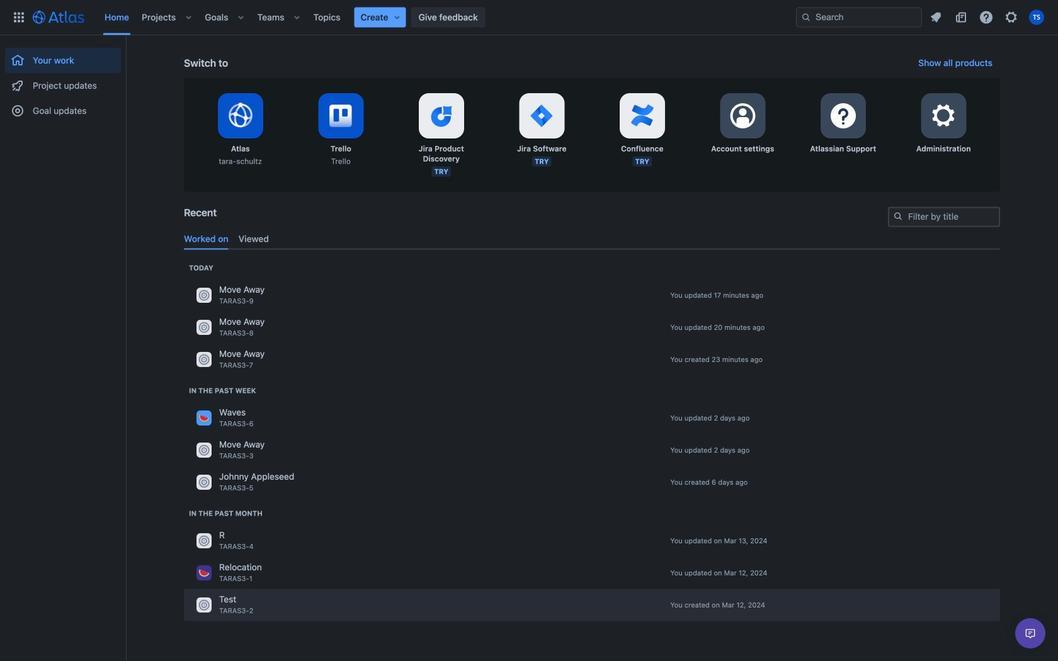 Task type: vqa. For each thing, say whether or not it's contained in the screenshot.
1st confluence image from the top of the page
no



Task type: describe. For each thing, give the bounding box(es) containing it.
townsquare image for 4th townsquare icon from the bottom
[[197, 475, 212, 490]]

help image
[[980, 10, 995, 25]]

townsquare image for fifth townsquare icon from the bottom of the page
[[197, 352, 212, 367]]

1 townsquare image from the top
[[197, 288, 212, 303]]

3 townsquare image from the top
[[197, 443, 212, 458]]

Search field
[[797, 7, 923, 27]]

0 horizontal spatial settings image
[[728, 101, 758, 131]]

Filter by title field
[[890, 208, 1000, 226]]

notifications image
[[929, 10, 944, 25]]

4 townsquare image from the top
[[197, 534, 212, 549]]

settings image
[[929, 101, 960, 131]]

switch to... image
[[11, 10, 26, 25]]

top element
[[8, 0, 797, 35]]



Task type: locate. For each thing, give the bounding box(es) containing it.
settings image
[[1005, 10, 1020, 25], [728, 101, 758, 131], [829, 101, 859, 131]]

None search field
[[797, 7, 923, 27]]

account image
[[1030, 10, 1045, 25]]

banner
[[0, 0, 1059, 35]]

3 heading from the top
[[189, 509, 263, 519]]

townsquare image
[[197, 352, 212, 367], [197, 411, 212, 426], [197, 475, 212, 490]]

5 townsquare image from the top
[[197, 566, 212, 581]]

2 heading from the top
[[189, 386, 256, 396]]

1 vertical spatial townsquare image
[[197, 411, 212, 426]]

tab list
[[179, 229, 1006, 250]]

open intercom messenger image
[[1024, 627, 1039, 642]]

search image
[[894, 211, 904, 222]]

1 townsquare image from the top
[[197, 352, 212, 367]]

0 vertical spatial heading
[[189, 263, 214, 273]]

group
[[5, 35, 121, 127]]

1 heading from the top
[[189, 263, 214, 273]]

0 vertical spatial townsquare image
[[197, 352, 212, 367]]

heading for 6th townsquare icon from the bottom of the page
[[189, 263, 214, 273]]

2 townsquare image from the top
[[197, 411, 212, 426]]

heading for 4th townsquare icon
[[189, 509, 263, 519]]

heading for second townsquare image from the bottom
[[189, 386, 256, 396]]

search image
[[802, 12, 812, 22]]

2 townsquare image from the top
[[197, 320, 212, 335]]

6 townsquare image from the top
[[197, 598, 212, 613]]

townsquare image
[[197, 288, 212, 303], [197, 320, 212, 335], [197, 443, 212, 458], [197, 534, 212, 549], [197, 566, 212, 581], [197, 598, 212, 613]]

2 horizontal spatial settings image
[[1005, 10, 1020, 25]]

2 vertical spatial townsquare image
[[197, 475, 212, 490]]

3 townsquare image from the top
[[197, 475, 212, 490]]

1 vertical spatial heading
[[189, 386, 256, 396]]

1 horizontal spatial settings image
[[829, 101, 859, 131]]

2 vertical spatial heading
[[189, 509, 263, 519]]

heading
[[189, 263, 214, 273], [189, 386, 256, 396], [189, 509, 263, 519]]



